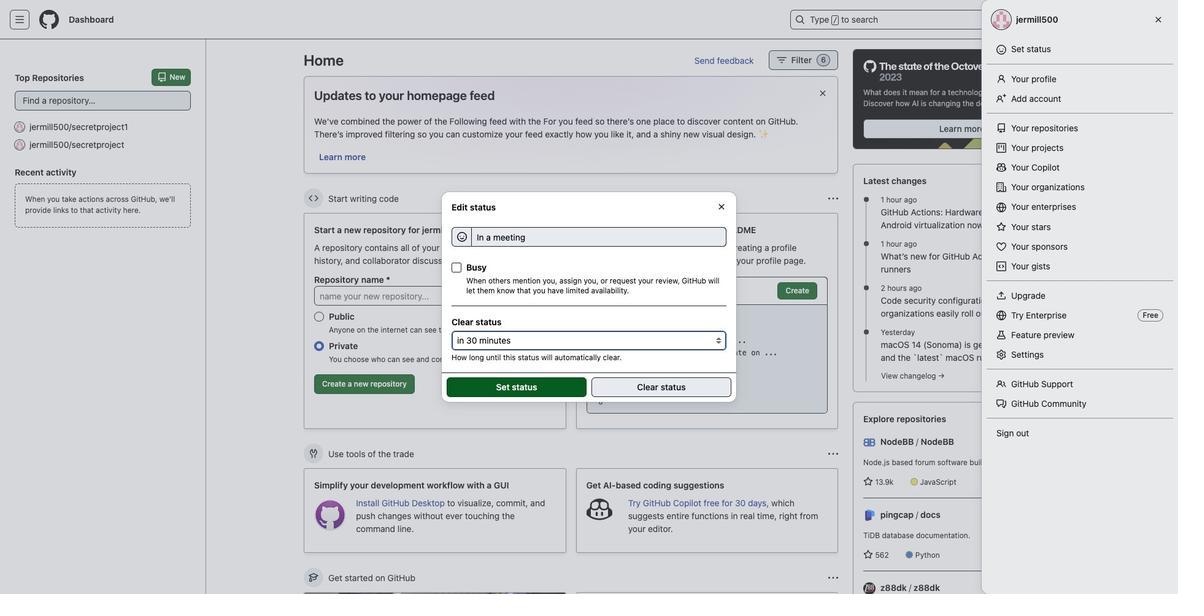 Task type: locate. For each thing, give the bounding box(es) containing it.
triangle down image
[[1043, 15, 1053, 25]]

2 vertical spatial dot fill image
[[861, 283, 871, 293]]

plus image
[[1029, 15, 1038, 25]]

star image
[[863, 477, 873, 487]]

dot fill image
[[861, 195, 871, 204], [861, 239, 871, 249], [861, 283, 871, 293]]

0 vertical spatial dot fill image
[[861, 195, 871, 204]]

1 vertical spatial dot fill image
[[861, 239, 871, 249]]

explore element
[[853, 49, 1072, 594]]

dot fill image
[[861, 327, 871, 337]]

account element
[[0, 39, 206, 594]]

1 dot fill image from the top
[[861, 195, 871, 204]]



Task type: vqa. For each thing, say whether or not it's contained in the screenshot.
Why am I seeing this? image
no



Task type: describe. For each thing, give the bounding box(es) containing it.
2 dot fill image from the top
[[861, 239, 871, 249]]

star image
[[863, 550, 873, 560]]

explore repositories navigation
[[853, 402, 1072, 594]]

homepage image
[[39, 10, 59, 29]]

command palette image
[[991, 15, 1000, 25]]

3 dot fill image from the top
[[861, 283, 871, 293]]



